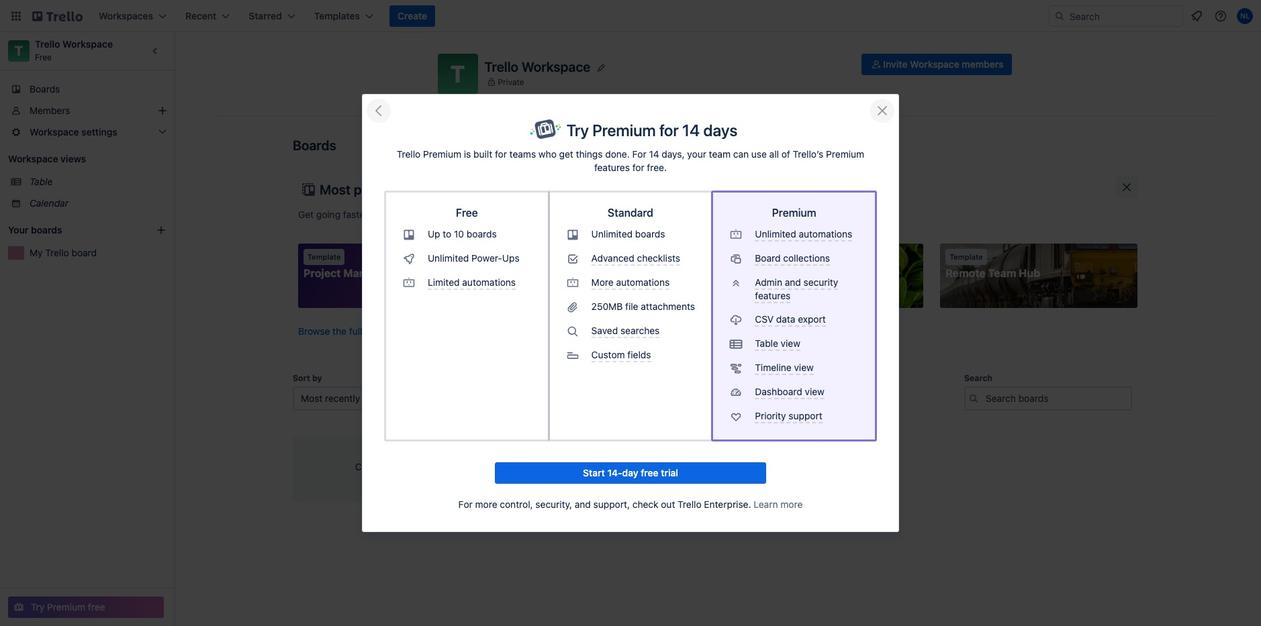 Task type: describe. For each thing, give the bounding box(es) containing it.
14 inside trello premium is built for teams who get things done. for 14 days, your team can use all of trello's premium features for free.
[[649, 148, 659, 160]]

active
[[363, 393, 389, 404]]

free.
[[647, 162, 667, 173]]

project inside template simple project board
[[770, 267, 808, 279]]

premium for is
[[423, 148, 462, 160]]

try premium for 14 days
[[567, 121, 738, 139]]

try premium free button
[[8, 597, 164, 619]]

template for remote
[[950, 253, 983, 261]]

create for create new board
[[355, 462, 384, 473]]

category
[[617, 210, 656, 221]]

for more control, security, and support, check out trello enterprise. learn more
[[459, 499, 803, 511]]

1 vertical spatial board
[[561, 444, 592, 456]]

2 horizontal spatial for
[[660, 121, 679, 139]]

team
[[709, 148, 731, 160]]

template down advanced on the top of the page
[[560, 267, 608, 279]]

priority support
[[755, 410, 823, 422]]

table for table
[[30, 176, 53, 187]]

0 horizontal spatial unlimited
[[428, 252, 469, 264]]

of
[[782, 148, 791, 160]]

get
[[298, 209, 314, 220]]

your boards
[[8, 224, 62, 236]]

dashboard
[[755, 386, 803, 397]]

remote
[[946, 267, 986, 279]]

template simple project board
[[732, 253, 841, 279]]

admin
[[755, 277, 783, 288]]

2 horizontal spatial automations
[[799, 228, 853, 240]]

custom
[[592, 349, 625, 360]]

day
[[623, 468, 639, 479]]

trello's
[[793, 148, 824, 160]]

advanced checklists
[[592, 252, 681, 264]]

calendar
[[30, 198, 69, 209]]

template for kanban
[[522, 253, 555, 261]]

teams
[[510, 148, 536, 160]]

search image
[[1055, 11, 1065, 21]]

check
[[633, 499, 659, 511]]

boards link
[[0, 79, 175, 100]]

members
[[962, 58, 1004, 70]]

choose
[[576, 210, 607, 221]]

workspace left views
[[8, 153, 58, 165]]

project inside template project management
[[304, 267, 341, 279]]

for inside trello premium is built for teams who get things done. for 14 days, your team can use all of trello's premium features for free.
[[632, 148, 647, 160]]

1 vertical spatial boards
[[293, 138, 336, 153]]

workspace views
[[8, 153, 86, 165]]

2 more from the left
[[781, 499, 803, 511]]

1 horizontal spatial 14
[[682, 121, 700, 139]]

try for try premium for 14 days
[[567, 121, 589, 139]]

get going faster with a template from the trello community or
[[298, 209, 568, 220]]

up
[[428, 228, 440, 240]]

trello workspace free
[[35, 38, 113, 62]]

t for "t" button
[[451, 60, 465, 87]]

file
[[625, 301, 639, 312]]

template for simple
[[736, 253, 769, 261]]

standard
[[608, 207, 654, 219]]

automations for free
[[462, 277, 516, 288]]

things
[[576, 148, 603, 160]]

trello up 'up to 10 boards'
[[479, 209, 503, 220]]

2 vertical spatial for
[[633, 162, 645, 173]]

views
[[61, 153, 86, 165]]

recently
[[325, 393, 360, 404]]

0 vertical spatial my trello board link
[[30, 247, 167, 260]]

trello up private
[[485, 59, 519, 74]]

0 notifications image
[[1189, 8, 1205, 24]]

0 horizontal spatial my trello board
[[30, 247, 97, 259]]

invite workspace members
[[884, 58, 1004, 70]]

with
[[371, 209, 389, 220]]

browse the full template gallery link
[[298, 326, 435, 337]]

0 horizontal spatial boards
[[30, 83, 60, 95]]

premium for for
[[593, 121, 656, 139]]

template remote team hub
[[946, 253, 1041, 279]]

choose a category
[[576, 210, 656, 221]]

10
[[454, 228, 464, 240]]

1 more from the left
[[475, 499, 498, 511]]

support
[[789, 410, 823, 422]]

todo image
[[371, 103, 387, 119]]

unlimited for standard
[[592, 228, 633, 240]]

unlimited automations
[[755, 228, 853, 240]]

security
[[804, 277, 839, 288]]

limited automations
[[428, 277, 516, 288]]

create for create
[[398, 10, 427, 21]]

all
[[770, 148, 779, 160]]

0 horizontal spatial for
[[495, 148, 507, 160]]

built
[[474, 148, 493, 160]]

limited
[[428, 277, 460, 288]]

boards for unlimited boards
[[635, 228, 665, 240]]

workspace for invite workspace members
[[910, 58, 960, 70]]

learn
[[754, 499, 778, 511]]

noah lott (noahlott1) image
[[1237, 8, 1254, 24]]

trello inside trello premium is built for teams who get things done. for 14 days, your team can use all of trello's premium features for free.
[[397, 148, 421, 160]]

days
[[704, 121, 738, 139]]

unlimited for premium
[[755, 228, 797, 240]]

by
[[312, 374, 322, 384]]

popular
[[354, 182, 401, 198]]

your boards with 1 items element
[[8, 222, 136, 238]]

create button
[[390, 5, 435, 27]]

1 horizontal spatial board
[[407, 462, 432, 473]]

trial
[[661, 468, 678, 479]]

features inside admin and security features
[[755, 290, 791, 301]]

table view
[[755, 338, 801, 349]]

fields
[[628, 349, 651, 360]]

start 14-day free trial
[[583, 468, 678, 479]]

close image
[[875, 103, 891, 119]]

sort
[[293, 374, 310, 384]]

0 horizontal spatial the
[[333, 326, 347, 337]]

faster
[[343, 209, 368, 220]]

1 horizontal spatial the
[[463, 209, 477, 220]]

community
[[505, 209, 554, 220]]

done.
[[605, 148, 630, 160]]

templates
[[404, 182, 466, 198]]

try premium free
[[31, 602, 105, 613]]

admin and security features
[[755, 277, 839, 301]]

template for project
[[308, 253, 341, 261]]

csv data export
[[755, 313, 826, 325]]

out
[[661, 499, 675, 511]]

primary element
[[0, 0, 1262, 32]]

most recently active
[[301, 393, 389, 404]]

get
[[559, 148, 574, 160]]

1 horizontal spatial my trello board link
[[506, 438, 707, 503]]

add board image
[[156, 225, 167, 236]]

browse
[[298, 326, 330, 337]]

1 horizontal spatial my
[[511, 444, 527, 456]]

most for most recently active
[[301, 393, 323, 404]]

1 vertical spatial template
[[365, 326, 403, 337]]



Task type: vqa. For each thing, say whether or not it's contained in the screenshot.
Simple Project Board on the left of the page
no



Task type: locate. For each thing, give the bounding box(es) containing it.
full
[[349, 326, 362, 337]]

use
[[752, 148, 767, 160]]

the
[[463, 209, 477, 220], [333, 326, 347, 337]]

1 vertical spatial and
[[575, 499, 591, 511]]

workspace for trello workspace free
[[63, 38, 113, 50]]

t inside "t" button
[[451, 60, 465, 87]]

timeline
[[755, 362, 792, 373]]

more
[[475, 499, 498, 511], [781, 499, 803, 511]]

try
[[567, 121, 589, 139], [31, 602, 45, 613]]

1 horizontal spatial free
[[641, 468, 659, 479]]

14-
[[608, 468, 623, 479]]

is
[[464, 148, 471, 160]]

2 horizontal spatial unlimited
[[755, 228, 797, 240]]

1 vertical spatial table
[[755, 338, 779, 349]]

unlimited boards
[[592, 228, 665, 240]]

14 up your
[[682, 121, 700, 139]]

enterprise.
[[704, 499, 751, 511]]

0 vertical spatial board
[[72, 247, 97, 259]]

more automations
[[592, 277, 670, 288]]

1 horizontal spatial boards
[[293, 138, 336, 153]]

template
[[399, 209, 437, 220], [365, 326, 403, 337]]

1 vertical spatial free
[[88, 602, 105, 613]]

view up support
[[805, 386, 825, 397]]

0 vertical spatial and
[[785, 277, 801, 288]]

for
[[660, 121, 679, 139], [495, 148, 507, 160], [633, 162, 645, 173]]

table up calendar
[[30, 176, 53, 187]]

hub
[[1019, 267, 1041, 279]]

1 vertical spatial for
[[495, 148, 507, 160]]

project down 'board collections'
[[770, 267, 808, 279]]

advanced
[[592, 252, 635, 264]]

simple
[[732, 267, 768, 279]]

members
[[30, 105, 70, 116]]

1 horizontal spatial board
[[810, 267, 841, 279]]

template up remote
[[950, 253, 983, 261]]

0 vertical spatial try
[[567, 121, 589, 139]]

workspace navigation collapse icon image
[[146, 42, 165, 60]]

collections
[[784, 252, 830, 264]]

saved searches
[[592, 325, 660, 336]]

Search text field
[[965, 387, 1133, 411]]

support,
[[594, 499, 630, 511]]

a right with
[[391, 209, 397, 220]]

my down your boards
[[30, 247, 43, 259]]

more left control,
[[475, 499, 498, 511]]

board
[[72, 247, 97, 259], [561, 444, 592, 456], [407, 462, 432, 473]]

features down 'admin'
[[755, 290, 791, 301]]

sm image
[[870, 58, 884, 71]]

try for try premium free
[[31, 602, 45, 613]]

0 horizontal spatial table
[[30, 176, 53, 187]]

0 horizontal spatial more
[[475, 499, 498, 511]]

view for dashboard view
[[805, 386, 825, 397]]

for right the built
[[495, 148, 507, 160]]

template right full
[[365, 326, 403, 337]]

free inside button
[[641, 468, 659, 479]]

for up days,
[[660, 121, 679, 139]]

0 horizontal spatial and
[[575, 499, 591, 511]]

boards
[[30, 83, 60, 95], [293, 138, 336, 153]]

automations for standard
[[616, 277, 670, 288]]

0 vertical spatial t
[[15, 43, 23, 58]]

template
[[308, 253, 341, 261], [522, 253, 555, 261], [736, 253, 769, 261], [950, 253, 983, 261], [560, 267, 608, 279]]

0 horizontal spatial 14
[[649, 148, 659, 160]]

ups
[[502, 252, 520, 264]]

trello inside trello workspace free
[[35, 38, 60, 50]]

more right learn
[[781, 499, 803, 511]]

free right the t link
[[35, 52, 52, 62]]

1 vertical spatial my trello board
[[511, 444, 592, 456]]

invite
[[884, 58, 908, 70]]

view up dashboard view
[[794, 362, 814, 373]]

automations up 250mb file attachments
[[616, 277, 670, 288]]

your
[[8, 224, 29, 236]]

1 vertical spatial create
[[355, 462, 384, 473]]

1 horizontal spatial try
[[567, 121, 589, 139]]

view
[[781, 338, 801, 349], [794, 362, 814, 373], [805, 386, 825, 397]]

unlimited down "choose a category"
[[592, 228, 633, 240]]

template project management
[[304, 253, 412, 279]]

create
[[398, 10, 427, 21], [355, 462, 384, 473]]

t left private
[[451, 60, 465, 87]]

t
[[15, 43, 23, 58], [451, 60, 465, 87]]

trello
[[35, 38, 60, 50], [485, 59, 519, 74], [397, 148, 421, 160], [479, 209, 503, 220], [45, 247, 69, 259], [529, 444, 558, 456], [678, 499, 702, 511]]

board collections
[[755, 252, 830, 264]]

automations down power-
[[462, 277, 516, 288]]

0 vertical spatial boards
[[30, 83, 60, 95]]

1 horizontal spatial free
[[456, 207, 478, 219]]

view down csv data export
[[781, 338, 801, 349]]

try inside button
[[31, 602, 45, 613]]

create inside "button"
[[398, 10, 427, 21]]

view for table view
[[781, 338, 801, 349]]

0 horizontal spatial free
[[88, 602, 105, 613]]

0 vertical spatial 14
[[682, 121, 700, 139]]

2 vertical spatial view
[[805, 386, 825, 397]]

0 vertical spatial for
[[660, 121, 679, 139]]

t left trello workspace free
[[15, 43, 23, 58]]

250mb
[[592, 301, 623, 312]]

trello workspace
[[485, 59, 591, 74]]

1 horizontal spatial automations
[[616, 277, 670, 288]]

t for the t link
[[15, 43, 23, 58]]

my
[[30, 247, 43, 259], [511, 444, 527, 456]]

open information menu image
[[1215, 9, 1228, 23]]

premium for free
[[47, 602, 85, 613]]

table link
[[30, 175, 167, 189]]

0 horizontal spatial a
[[391, 209, 397, 220]]

unlimited up 'board collections'
[[755, 228, 797, 240]]

board right new
[[407, 462, 432, 473]]

0 horizontal spatial board
[[755, 252, 781, 264]]

unlimited down to
[[428, 252, 469, 264]]

0 horizontal spatial features
[[595, 162, 630, 173]]

data
[[777, 313, 796, 325]]

2 horizontal spatial board
[[561, 444, 592, 456]]

boards down calendar
[[31, 224, 62, 236]]

gallery
[[406, 326, 435, 337]]

free
[[641, 468, 659, 479], [88, 602, 105, 613]]

workspace up boards link
[[63, 38, 113, 50]]

1 horizontal spatial for
[[632, 148, 647, 160]]

t link
[[8, 40, 30, 62]]

0 horizontal spatial automations
[[462, 277, 516, 288]]

0 vertical spatial table
[[30, 176, 53, 187]]

0 vertical spatial free
[[641, 468, 659, 479]]

create new board
[[355, 462, 432, 473]]

0 horizontal spatial board
[[72, 247, 97, 259]]

1 vertical spatial try
[[31, 602, 45, 613]]

1 horizontal spatial create
[[398, 10, 427, 21]]

boards down the category
[[635, 228, 665, 240]]

1 vertical spatial my trello board link
[[506, 438, 707, 503]]

private
[[498, 77, 524, 87]]

csv
[[755, 313, 774, 325]]

0 horizontal spatial free
[[35, 52, 52, 62]]

template kanban template
[[518, 253, 608, 279]]

board down 'your boards with 1 items' element
[[72, 247, 97, 259]]

1 horizontal spatial table
[[755, 338, 779, 349]]

free inside trello workspace free
[[35, 52, 52, 62]]

trello premium is built for teams who get things done. for 14 days, your team can use all of trello's premium features for free.
[[397, 148, 865, 173]]

t inside the t link
[[15, 43, 23, 58]]

workspace up private
[[522, 59, 591, 74]]

for left 'free.' on the top right of the page
[[633, 162, 645, 173]]

and left support,
[[575, 499, 591, 511]]

most up going
[[320, 182, 351, 198]]

1 vertical spatial 14
[[649, 148, 659, 160]]

1 vertical spatial for
[[459, 499, 473, 511]]

1 vertical spatial free
[[456, 207, 478, 219]]

0 horizontal spatial t
[[15, 43, 23, 58]]

1 vertical spatial most
[[301, 393, 323, 404]]

0 vertical spatial features
[[595, 162, 630, 173]]

1 vertical spatial the
[[333, 326, 347, 337]]

2 project from the left
[[770, 267, 808, 279]]

0 vertical spatial free
[[35, 52, 52, 62]]

2 horizontal spatial boards
[[635, 228, 665, 240]]

features down done.
[[595, 162, 630, 173]]

1 vertical spatial t
[[451, 60, 465, 87]]

free inside button
[[88, 602, 105, 613]]

my trello board up the start
[[511, 444, 592, 456]]

0 vertical spatial my
[[30, 247, 43, 259]]

trello up most popular templates
[[397, 148, 421, 160]]

from
[[440, 209, 460, 220]]

trello up security,
[[529, 444, 558, 456]]

workspace right the invite
[[910, 58, 960, 70]]

250mb file attachments
[[592, 301, 695, 312]]

1 horizontal spatial my trello board
[[511, 444, 592, 456]]

my up control,
[[511, 444, 527, 456]]

template inside template remote team hub
[[950, 253, 983, 261]]

project left management
[[304, 267, 341, 279]]

kanban
[[518, 267, 557, 279]]

who
[[539, 148, 557, 160]]

14 up 'free.' on the top right of the page
[[649, 148, 659, 160]]

1 vertical spatial board
[[810, 267, 841, 279]]

1 horizontal spatial unlimited
[[592, 228, 633, 240]]

Search field
[[1065, 6, 1183, 26]]

search
[[965, 374, 993, 384]]

control,
[[500, 499, 533, 511]]

template up up
[[399, 209, 437, 220]]

up to 10 boards
[[428, 228, 497, 240]]

attachments
[[641, 301, 695, 312]]

1 horizontal spatial for
[[633, 162, 645, 173]]

1 horizontal spatial project
[[770, 267, 808, 279]]

0 vertical spatial my trello board
[[30, 247, 97, 259]]

your
[[688, 148, 707, 160]]

template up simple
[[736, 253, 769, 261]]

trello workspace link
[[35, 38, 113, 50]]

management
[[344, 267, 412, 279]]

0 vertical spatial template
[[399, 209, 437, 220]]

the right from
[[463, 209, 477, 220]]

a
[[391, 209, 397, 220], [610, 210, 615, 221]]

board up simple
[[755, 252, 781, 264]]

and inside admin and security features
[[785, 277, 801, 288]]

view for timeline view
[[794, 362, 814, 373]]

learn more link
[[754, 499, 803, 511]]

template inside template simple project board
[[736, 253, 769, 261]]

0 horizontal spatial my trello board link
[[30, 247, 167, 260]]

my trello board link
[[30, 247, 167, 260], [506, 438, 707, 503]]

boards right 10
[[467, 228, 497, 240]]

automations up collections
[[799, 228, 853, 240]]

trello right out
[[678, 499, 702, 511]]

going
[[316, 209, 341, 220]]

1 horizontal spatial and
[[785, 277, 801, 288]]

features
[[595, 162, 630, 173], [755, 290, 791, 301]]

1 vertical spatial my
[[511, 444, 527, 456]]

most popular templates
[[320, 182, 466, 198]]

features inside trello premium is built for teams who get things done. for 14 days, your team can use all of trello's premium features for free.
[[595, 162, 630, 173]]

0 horizontal spatial boards
[[31, 224, 62, 236]]

0 vertical spatial for
[[632, 148, 647, 160]]

timeline view
[[755, 362, 814, 373]]

trello right the t link
[[35, 38, 60, 50]]

board inside template simple project board
[[810, 267, 841, 279]]

or
[[556, 209, 565, 220]]

14
[[682, 121, 700, 139], [649, 148, 659, 160]]

and
[[785, 277, 801, 288], [575, 499, 591, 511]]

free up 'up to 10 boards'
[[456, 207, 478, 219]]

0 horizontal spatial my
[[30, 247, 43, 259]]

unlimited power-ups
[[428, 252, 520, 264]]

new
[[387, 462, 405, 473]]

0 vertical spatial the
[[463, 209, 477, 220]]

workspace for trello workspace
[[522, 59, 591, 74]]

invite workspace members button
[[862, 54, 1012, 75]]

1 vertical spatial view
[[794, 362, 814, 373]]

0 horizontal spatial create
[[355, 462, 384, 473]]

board up the start
[[561, 444, 592, 456]]

premium inside button
[[47, 602, 85, 613]]

team
[[989, 267, 1017, 279]]

boards for your boards
[[31, 224, 62, 236]]

0 vertical spatial most
[[320, 182, 351, 198]]

can
[[733, 148, 749, 160]]

automations
[[799, 228, 853, 240], [462, 277, 516, 288], [616, 277, 670, 288]]

workspace inside "button"
[[910, 58, 960, 70]]

most for most popular templates
[[320, 182, 351, 198]]

board
[[755, 252, 781, 264], [810, 267, 841, 279]]

2 vertical spatial board
[[407, 462, 432, 473]]

my trello board down 'your boards with 1 items' element
[[30, 247, 97, 259]]

trello down 'your boards with 1 items' element
[[45, 247, 69, 259]]

and down 'board collections'
[[785, 277, 801, 288]]

for left control,
[[459, 499, 473, 511]]

0 horizontal spatial project
[[304, 267, 341, 279]]

1 horizontal spatial t
[[451, 60, 465, 87]]

1 project from the left
[[304, 267, 341, 279]]

template inside template project management
[[308, 253, 341, 261]]

0 horizontal spatial for
[[459, 499, 473, 511]]

board down collections
[[810, 267, 841, 279]]

workspace inside trello workspace free
[[63, 38, 113, 50]]

1 horizontal spatial features
[[755, 290, 791, 301]]

a right the choose
[[610, 210, 615, 221]]

template down going
[[308, 253, 341, 261]]

1 horizontal spatial a
[[610, 210, 615, 221]]

most down sort by
[[301, 393, 323, 404]]

the left full
[[333, 326, 347, 337]]

0 vertical spatial view
[[781, 338, 801, 349]]

power-
[[472, 252, 502, 264]]

table down csv
[[755, 338, 779, 349]]

template up "kanban"
[[522, 253, 555, 261]]

1 vertical spatial features
[[755, 290, 791, 301]]

1 horizontal spatial boards
[[467, 228, 497, 240]]

1 horizontal spatial more
[[781, 499, 803, 511]]

for right done.
[[632, 148, 647, 160]]

0 vertical spatial board
[[755, 252, 781, 264]]

custom fields
[[592, 349, 651, 360]]

0 horizontal spatial try
[[31, 602, 45, 613]]

checklists
[[637, 252, 681, 264]]

table for table view
[[755, 338, 779, 349]]

0 vertical spatial create
[[398, 10, 427, 21]]



